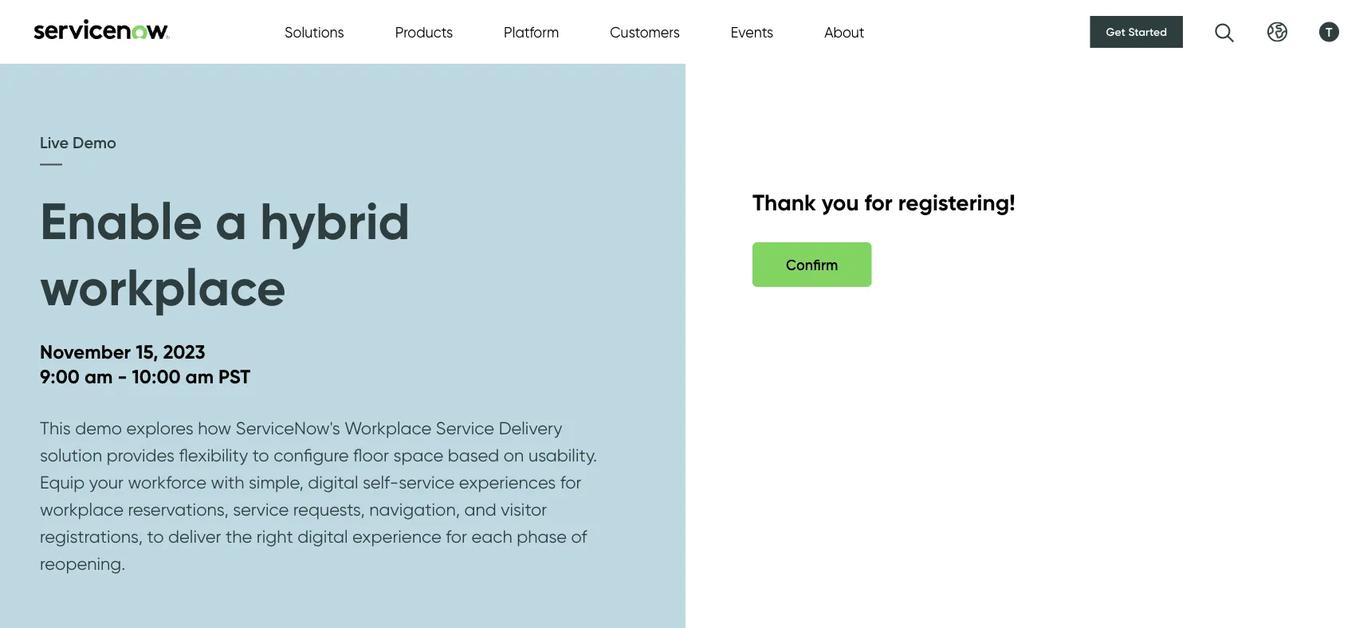Task type: locate. For each thing, give the bounding box(es) containing it.
0 vertical spatial service
[[399, 472, 455, 493]]

to up simple,
[[253, 445, 269, 466]]

2 horizontal spatial for
[[865, 188, 893, 216]]

the
[[226, 526, 252, 547]]

workplace
[[40, 255, 286, 319], [40, 499, 124, 520]]

demo
[[75, 418, 122, 439]]

1 vertical spatial for
[[560, 472, 582, 493]]

demo
[[73, 132, 116, 152]]

servicenow image
[[32, 19, 171, 39]]

workplace up registrations,
[[40, 499, 124, 520]]

1 workplace from the top
[[40, 255, 286, 319]]

delivery
[[499, 418, 563, 439]]

workplace inside enable a hybrid workplace
[[40, 255, 286, 319]]

digital up "requests,"
[[308, 472, 358, 493]]

for down the usability.
[[560, 472, 582, 493]]

about
[[825, 23, 865, 41]]

get
[[1107, 25, 1126, 39]]

phase
[[517, 526, 567, 547]]

for
[[865, 188, 893, 216], [560, 472, 582, 493], [446, 526, 467, 547]]

live
[[40, 132, 69, 152]]

service down "space"
[[399, 472, 455, 493]]

requests,
[[293, 499, 365, 520]]

reopening.
[[40, 553, 126, 574]]

reservations,
[[128, 499, 229, 520]]

products button
[[395, 21, 453, 43]]

to down 'reservations,'
[[147, 526, 164, 547]]

0 vertical spatial to
[[253, 445, 269, 466]]

service up right
[[233, 499, 289, 520]]

for left each
[[446, 526, 467, 547]]

am left -
[[84, 365, 113, 389]]

customers button
[[610, 21, 680, 43]]

workplace
[[345, 418, 432, 439]]

2023
[[163, 340, 205, 364]]

2 vertical spatial for
[[446, 526, 467, 547]]

am
[[84, 365, 113, 389], [186, 365, 214, 389]]

floor
[[353, 445, 389, 466]]

0 horizontal spatial am
[[84, 365, 113, 389]]

with
[[211, 472, 244, 493]]

digital down "requests,"
[[298, 526, 348, 547]]

confirm
[[786, 256, 838, 273]]

am down 2023
[[186, 365, 214, 389]]

15,
[[136, 340, 159, 364]]

service
[[399, 472, 455, 493], [233, 499, 289, 520]]

your
[[89, 472, 124, 493]]

workplace up 15,
[[40, 255, 286, 319]]

events button
[[731, 21, 774, 43]]

thank you for registering!
[[753, 188, 1016, 216]]

1 vertical spatial service
[[233, 499, 289, 520]]

visitor
[[501, 499, 547, 520]]

space
[[394, 445, 444, 466]]

1 vertical spatial workplace
[[40, 499, 124, 520]]

each
[[472, 526, 513, 547]]

get started link
[[1091, 16, 1184, 48]]

experience
[[352, 526, 442, 547]]

this demo explores how servicenow's workplace service delivery solution provides flexibility to configure floor space based on usability. equip your workforce with simple, digital self-service experiences for workplace reservations, service requests, navigation, and visitor registrations, to deliver the right digital experience for each phase of reopening.
[[40, 418, 598, 574]]

based
[[448, 445, 499, 466]]

products
[[395, 23, 453, 41]]

equip
[[40, 472, 85, 493]]

1 horizontal spatial service
[[399, 472, 455, 493]]

10:00
[[132, 365, 181, 389]]

2 workplace from the top
[[40, 499, 124, 520]]

digital
[[308, 472, 358, 493], [298, 526, 348, 547]]

0 vertical spatial workplace
[[40, 255, 286, 319]]

get started
[[1107, 25, 1168, 39]]

0 vertical spatial digital
[[308, 472, 358, 493]]

1 am from the left
[[84, 365, 113, 389]]

november
[[40, 340, 131, 364]]

9:00
[[40, 365, 80, 389]]

about button
[[825, 21, 865, 43]]

right
[[257, 526, 293, 547]]

this
[[40, 418, 71, 439]]

you
[[822, 188, 859, 216]]

started
[[1129, 25, 1168, 39]]

0 horizontal spatial to
[[147, 526, 164, 547]]

platform button
[[504, 21, 559, 43]]

hybrid
[[260, 189, 410, 252]]

self-
[[363, 472, 399, 493]]

for right you
[[865, 188, 893, 216]]

experiences
[[459, 472, 556, 493]]

to
[[253, 445, 269, 466], [147, 526, 164, 547]]

registrations,
[[40, 526, 143, 547]]

1 horizontal spatial am
[[186, 365, 214, 389]]



Task type: describe. For each thing, give the bounding box(es) containing it.
solutions button
[[285, 21, 344, 43]]

thank
[[753, 188, 816, 216]]

solutions
[[285, 23, 344, 41]]

service
[[436, 418, 495, 439]]

pst
[[219, 365, 251, 389]]

-
[[118, 365, 127, 389]]

customers
[[610, 23, 680, 41]]

usability.
[[529, 445, 598, 466]]

enable a hybrid workplace
[[40, 189, 410, 319]]

simple,
[[249, 472, 304, 493]]

solution
[[40, 445, 102, 466]]

workforce
[[128, 472, 207, 493]]

navigation,
[[369, 499, 460, 520]]

deliver
[[168, 526, 221, 547]]

0 horizontal spatial for
[[446, 526, 467, 547]]

live demo
[[40, 132, 116, 152]]

of
[[571, 526, 587, 547]]

a
[[215, 189, 247, 252]]

0 horizontal spatial service
[[233, 499, 289, 520]]

2 am from the left
[[186, 365, 214, 389]]

workplace inside this demo explores how servicenow's workplace service delivery solution provides flexibility to configure floor space based on usability. equip your workforce with simple, digital self-service experiences for workplace reservations, service requests, navigation, and visitor registrations, to deliver the right digital experience for each phase of reopening.
[[40, 499, 124, 520]]

0 vertical spatial for
[[865, 188, 893, 216]]

1 vertical spatial digital
[[298, 526, 348, 547]]

configure
[[274, 445, 349, 466]]

confirm button
[[753, 242, 872, 287]]

provides
[[107, 445, 175, 466]]

november 15, 2023 9:00 am - 10:00 am pst
[[40, 340, 251, 389]]

1 horizontal spatial for
[[560, 472, 582, 493]]

flexibility
[[179, 445, 248, 466]]

and
[[465, 499, 497, 520]]

servicenow's
[[236, 418, 340, 439]]

1 horizontal spatial to
[[253, 445, 269, 466]]

how
[[198, 418, 231, 439]]

platform
[[504, 23, 559, 41]]

on
[[504, 445, 524, 466]]

explores
[[126, 418, 194, 439]]

1 vertical spatial to
[[147, 526, 164, 547]]

events
[[731, 23, 774, 41]]

enable
[[40, 189, 203, 252]]

registering!
[[899, 188, 1016, 216]]



Task type: vqa. For each thing, say whether or not it's contained in the screenshot.
rightmost 'for'
yes



